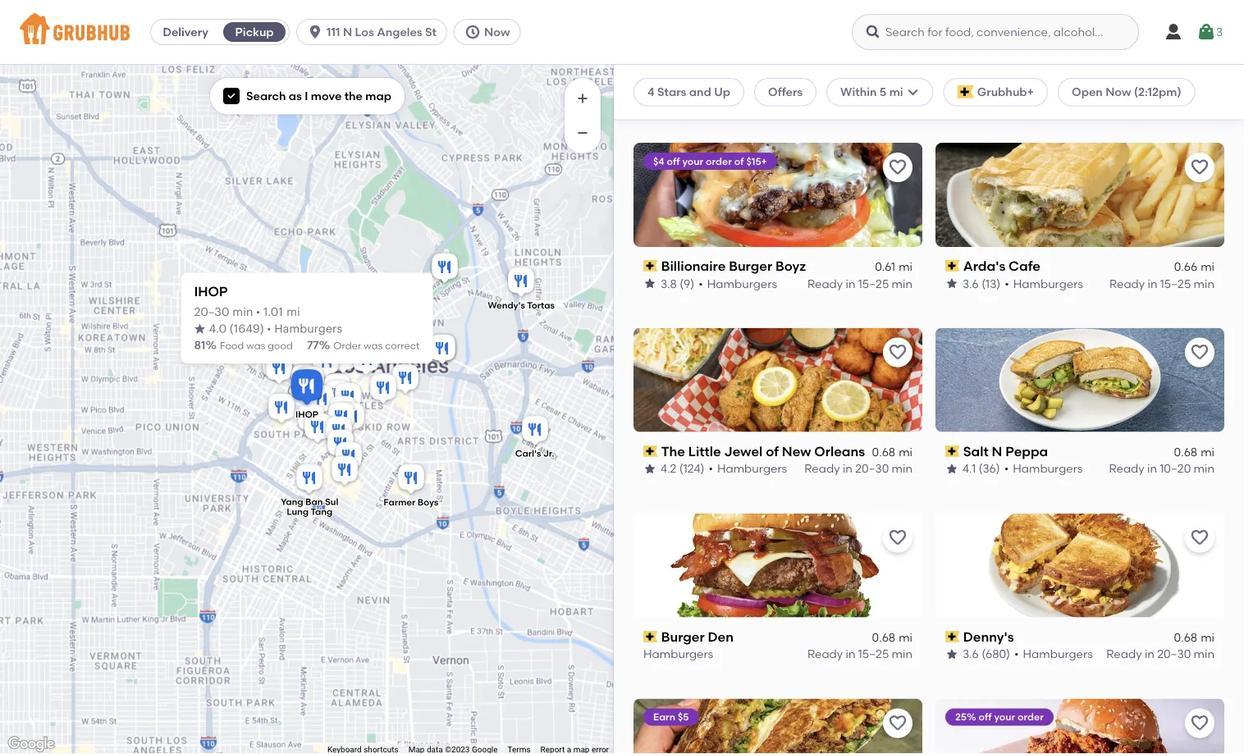 Task type: vqa. For each thing, say whether or not it's contained in the screenshot.
the Plus icon
yes



Task type: describe. For each thing, give the bounding box(es) containing it.
• for d-town burger bar
[[707, 91, 711, 105]]

shake shack image
[[327, 341, 360, 377]]

ready for d-town burger bar
[[808, 91, 843, 105]]

off for $4
[[667, 155, 680, 167]]

Search for food, convenience, alcohol... search field
[[852, 14, 1140, 50]]

shayan express image
[[324, 427, 357, 464]]

hamburgers inside map region
[[274, 324, 343, 335]]

as
[[289, 89, 302, 103]]

grubhub plus flag logo image
[[958, 86, 975, 99]]

star icon image for d-
[[644, 92, 657, 105]]

hamburgers down the kroft
[[946, 91, 1016, 105]]

search
[[246, 89, 286, 103]]

(2:12pm)
[[1135, 85, 1182, 99]]

tortas
[[527, 300, 555, 311]]

stars
[[658, 85, 687, 99]]

0.66 mi
[[1175, 260, 1215, 274]]

delivery button
[[151, 19, 220, 45]]

map
[[366, 89, 392, 103]]

sul
[[325, 497, 339, 508]]

arda's
[[964, 258, 1006, 274]]

in for denny's
[[1146, 648, 1155, 662]]

111
[[327, 25, 340, 39]]

0.66
[[1175, 260, 1198, 274]]

carl's jr.
[[516, 449, 555, 460]]

min inside ihop 20–30 min • 1.01 mi
[[233, 307, 253, 318]]

81
[[194, 339, 206, 353]]

order for 25% off your order
[[1018, 712, 1044, 723]]

salt n peppa
[[964, 444, 1049, 460]]

• hamburgers for salt
[[1005, 462, 1084, 476]]

ready in 15–25 min for arda's cafe
[[1110, 277, 1215, 291]]

the little jewel of new orleans logo image
[[634, 328, 923, 432]]

• hamburgers for d-
[[707, 91, 785, 105]]

burger district image
[[323, 414, 356, 450]]

bar
[[760, 73, 782, 89]]

(13)
[[982, 277, 1001, 291]]

off for 25%
[[979, 712, 993, 723]]

farmer
[[384, 497, 416, 508]]

sushi gala image
[[389, 362, 422, 398]]

checkout
[[1056, 596, 1111, 610]]

1 horizontal spatial svg image
[[907, 86, 920, 99]]

0.61
[[876, 260, 896, 274]]

d-town burger bar image
[[332, 381, 365, 417]]

mi for the little jewel of new orleans
[[899, 445, 913, 459]]

wendy's tortas image
[[505, 265, 538, 301]]

star icon image for salt
[[946, 463, 959, 476]]

min for arda's cafe
[[1195, 277, 1215, 291]]

star icon image for the
[[644, 463, 657, 476]]

min for the kroft
[[1195, 91, 1215, 105]]

master burger image
[[301, 411, 334, 447]]

boyz
[[776, 258, 807, 274]]

in for burger den
[[846, 648, 856, 662]]

subscription pass image for arda's cafe
[[946, 260, 961, 272]]

minus icon image
[[575, 125, 591, 141]]

subscription pass image for billionaire burger boyz
[[644, 260, 658, 272]]

smashburger image
[[265, 391, 298, 427]]

0.60 for the kroft
[[1175, 74, 1198, 88]]

vurger guyz image
[[305, 383, 338, 419]]

ready in 15–25 min for burger den
[[808, 648, 913, 662]]

(680)
[[982, 648, 1011, 662]]

subscription pass image for the little jewel of new orleans
[[644, 446, 658, 457]]

arda's cafe image
[[321, 372, 354, 408]]

and
[[690, 85, 712, 99]]

open now (2:12pm)
[[1073, 85, 1182, 99]]

4 stars and up
[[648, 85, 731, 99]]

i
[[305, 89, 308, 103]]

0.68 for denny's
[[1175, 631, 1198, 645]]

cafe
[[1009, 258, 1041, 274]]

in for the little jewel of new orleans
[[843, 462, 853, 476]]

burgershop logo image
[[936, 699, 1225, 755]]

10–20 for salt n peppa
[[1161, 462, 1192, 476]]

pickup button
[[220, 19, 289, 45]]

gus's drive-in image
[[256, 296, 289, 332]]

billionaire burger boyz logo image
[[634, 143, 923, 247]]

10–20 for d-town burger bar
[[858, 91, 890, 105]]

up
[[715, 85, 731, 99]]

0.68 mi for denny's
[[1175, 631, 1215, 645]]

arda's cafe
[[964, 258, 1041, 274]]

open
[[1073, 85, 1104, 99]]

2 vertical spatial burger
[[662, 629, 705, 645]]

3 button
[[1197, 17, 1224, 47]]

to
[[1042, 596, 1053, 610]]

2 vertical spatial save this restaurant image
[[889, 714, 908, 734]]

ready in 15–25 min for billionaire burger boyz
[[808, 277, 913, 291]]

orleans
[[815, 444, 866, 460]]

pickup
[[235, 25, 274, 39]]

0 vertical spatial burger
[[713, 73, 756, 89]]

$4
[[654, 155, 665, 167]]

4.1 for salt n peppa
[[963, 462, 977, 476]]

vegan hooligans image
[[335, 400, 368, 436]]

now inside 'button'
[[485, 25, 510, 39]]

earn
[[654, 712, 676, 723]]

• for arda's cafe
[[1005, 277, 1010, 291]]

15–25 for burger den
[[859, 648, 890, 662]]

svg image for now
[[465, 24, 481, 40]]

billionaire
[[662, 258, 726, 274]]

• hamburgers for billionaire
[[699, 277, 778, 291]]

main navigation navigation
[[0, 0, 1245, 65]]

1649
[[234, 324, 260, 335]]

0.68 mi for salt n peppa
[[1175, 445, 1215, 459]]

3.6 (680)
[[963, 648, 1011, 662]]

ready in 20–30 min for the little jewel of new orleans
[[805, 462, 913, 476]]

(9)
[[680, 277, 695, 291]]

subscription pass image for d-town burger bar
[[644, 75, 658, 86]]

• hamburgers inside map region
[[267, 324, 343, 335]]

svg image for search as i move the map
[[227, 91, 237, 101]]

min for burger den
[[892, 648, 913, 662]]

0.68 for salt n peppa
[[1175, 445, 1198, 459]]

in for arda's cafe
[[1149, 277, 1158, 291]]

the melt - 7th & figueroa, la image
[[288, 363, 321, 399]]

• for denny's
[[1015, 648, 1020, 662]]

the for the kroft
[[964, 73, 988, 89]]

ready for denny's
[[1107, 648, 1143, 662]]

ready for arda's cafe
[[1110, 277, 1146, 291]]

3.8 (9)
[[661, 277, 695, 291]]

$4 off your order of $15+
[[654, 155, 768, 167]]

burger den image
[[426, 332, 459, 368]]

0.61 mi
[[876, 260, 913, 274]]

burger den
[[662, 629, 734, 645]]

mi for denny's
[[1202, 631, 1215, 645]]

ban
[[306, 497, 323, 508]]

los
[[355, 25, 374, 39]]

4.1 for d-town burger bar
[[661, 91, 674, 105]]

0.68 for burger den
[[873, 631, 896, 645]]

den
[[708, 629, 734, 645]]

good
[[268, 340, 293, 352]]

anna's fish market dtla image
[[295, 364, 328, 400]]

1 horizontal spatial of
[[766, 444, 779, 460]]

(
[[230, 324, 234, 335]]

mi for arda's cafe
[[1202, 260, 1215, 274]]

habibi bites image
[[260, 349, 292, 385]]

4
[[648, 85, 655, 99]]

3.6 for denny's
[[963, 648, 980, 662]]

% for 77
[[319, 339, 330, 353]]

star icon image for arda's
[[946, 277, 959, 290]]

earn $5
[[654, 712, 689, 723]]

burger den logo image
[[634, 514, 923, 618]]

little
[[689, 444, 722, 460]]

)
[[260, 324, 264, 335]]

1 horizontal spatial now
[[1106, 85, 1132, 99]]

within
[[841, 85, 877, 99]]

proceed
[[992, 596, 1039, 610]]

mi for the kroft
[[1202, 74, 1215, 88]]

25% off your order
[[956, 712, 1044, 723]]

ale's restaurant image
[[328, 454, 361, 490]]

(36)
[[979, 462, 1001, 476]]

min for denny's
[[1195, 648, 1215, 662]]

kroft
[[991, 73, 1023, 89]]

cargo snack shack image
[[429, 251, 462, 287]]

hamburgers down the burger den
[[644, 648, 714, 662]]

• for the little jewel of new orleans
[[709, 462, 714, 476]]

search as i move the map
[[246, 89, 392, 103]]

15–25 for arda's cafe
[[1161, 277, 1192, 291]]

d-
[[662, 73, 676, 89]]

mi for burger den
[[899, 631, 913, 645]]

5
[[880, 85, 887, 99]]

save this restaurant image for burger den
[[889, 528, 908, 548]]

ready for burger den
[[808, 648, 844, 662]]

carl's jr. image
[[519, 413, 552, 450]]

the little jewel of new orleans
[[662, 444, 866, 460]]

81 % food was good
[[194, 339, 293, 353]]

plus icon image
[[575, 90, 591, 107]]

• right )
[[267, 324, 271, 335]]

ihop for ihop
[[296, 409, 319, 421]]

map region
[[0, 0, 743, 755]]

3.6 for arda's cafe
[[963, 277, 980, 291]]

jr.
[[544, 449, 555, 460]]

svg image inside 3 button
[[1197, 22, 1217, 42]]

the
[[345, 89, 363, 103]]

correct
[[385, 340, 420, 352]]

yang ban sul lung tang
[[281, 497, 339, 518]]

d-town burger bar
[[662, 73, 782, 89]]

4.2 (124)
[[661, 462, 705, 476]]

ready for the kroft
[[1110, 91, 1145, 105]]

grubhub+
[[978, 85, 1035, 99]]

mi for d-town burger bar
[[899, 74, 913, 88]]



Task type: locate. For each thing, give the bounding box(es) containing it.
0 horizontal spatial ihop
[[194, 284, 228, 300]]

jewel
[[725, 444, 763, 460]]

subscription pass image
[[644, 75, 658, 86], [946, 446, 961, 457]]

bossa nova image
[[295, 402, 328, 438]]

4.1
[[661, 91, 674, 105], [963, 462, 977, 476]]

star icon image left 4.2
[[644, 463, 657, 476]]

0 horizontal spatial the
[[662, 444, 686, 460]]

0.68 mi for the little jewel of new orleans
[[873, 445, 913, 459]]

now right st at the left top of the page
[[485, 25, 510, 39]]

1 3.6 from the top
[[963, 277, 980, 291]]

now
[[485, 25, 510, 39], [1106, 85, 1132, 99]]

hamburgers down peppa
[[1014, 462, 1084, 476]]

svg image left search
[[227, 91, 237, 101]]

0.60 for d-town burger bar
[[872, 74, 896, 88]]

tropical deli food truck image
[[367, 372, 400, 408]]

of left $15+
[[735, 155, 744, 167]]

0 vertical spatial the
[[964, 73, 988, 89]]

move
[[311, 89, 342, 103]]

tang
[[311, 507, 333, 518]]

burger left boyz
[[729, 258, 773, 274]]

2 horizontal spatial svg image
[[1197, 22, 1217, 42]]

• hamburgers for the
[[709, 462, 788, 476]]

denny's image
[[426, 332, 459, 368]]

ready for billionaire burger boyz
[[808, 277, 844, 291]]

1 vertical spatial of
[[766, 444, 779, 460]]

• hamburgers down peppa
[[1005, 462, 1084, 476]]

4.0 ( 1649 )
[[209, 324, 264, 335]]

the up 4.2
[[662, 444, 686, 460]]

% for 81
[[206, 339, 217, 353]]

hamburgers down jewel
[[718, 462, 788, 476]]

within 5 mi
[[841, 85, 904, 99]]

1 vertical spatial the
[[662, 444, 686, 460]]

hamburgers down proceed to checkout button
[[1024, 648, 1094, 662]]

0.60 mi for d-town burger bar
[[872, 74, 913, 88]]

1 vertical spatial your
[[995, 712, 1016, 723]]

subscription pass image left the burger den
[[644, 631, 658, 643]]

3.6 down denny's
[[963, 648, 980, 662]]

was inside 81 % food was good
[[247, 340, 265, 352]]

delivery
[[163, 25, 208, 39]]

save this restaurant image for the little jewel of new orleans
[[889, 343, 908, 363]]

0 horizontal spatial now
[[485, 25, 510, 39]]

• hamburgers down the cafe
[[1005, 277, 1084, 291]]

ihop
[[194, 284, 228, 300], [296, 409, 319, 421]]

1 horizontal spatial order
[[1018, 712, 1044, 723]]

rating image
[[194, 324, 206, 334]]

3.8
[[661, 277, 677, 291]]

n inside button
[[343, 25, 352, 39]]

yang
[[281, 497, 303, 508]]

20–30 for denny's
[[1158, 648, 1192, 662]]

the for the little jewel of new orleans
[[662, 444, 686, 460]]

2 was from the left
[[364, 340, 383, 352]]

st
[[425, 25, 437, 39]]

hamburgers down bar
[[716, 91, 785, 105]]

0 vertical spatial n
[[343, 25, 352, 39]]

now right open
[[1106, 85, 1132, 99]]

svg image left '111'
[[307, 24, 324, 40]]

subscription pass image left "salt"
[[946, 446, 961, 457]]

2 0.60 mi from the left
[[1175, 74, 1215, 88]]

n up (36) at the right
[[992, 444, 1003, 460]]

subscription pass image left little
[[644, 446, 658, 457]]

subscription pass image left denny's
[[946, 631, 961, 643]]

svg image left 3 button
[[1165, 22, 1184, 42]]

was down )
[[247, 340, 265, 352]]

n right '111'
[[343, 25, 352, 39]]

$15+
[[747, 155, 768, 167]]

was
[[247, 340, 265, 352], [364, 340, 383, 352]]

subscription pass image for burger den
[[644, 631, 658, 643]]

0 horizontal spatial n
[[343, 25, 352, 39]]

hamburgers for denny's
[[1024, 648, 1094, 662]]

burger right and
[[713, 73, 756, 89]]

min for d-town burger bar
[[892, 91, 913, 105]]

save this restaurant image
[[889, 157, 908, 177], [889, 343, 908, 363], [1191, 343, 1210, 363], [1191, 528, 1210, 548], [1191, 714, 1210, 734]]

ihop 20–30 min • 1.01 mi
[[194, 284, 300, 318]]

save this restaurant image for salt n peppa
[[1191, 343, 1210, 363]]

0.60 mi left "grubhub plus flag logo"
[[872, 74, 913, 88]]

• for billionaire burger boyz
[[699, 277, 704, 291]]

0.60 mi for the kroft
[[1175, 74, 1215, 88]]

carl's
[[516, 449, 541, 460]]

0.68
[[873, 445, 896, 459], [1175, 445, 1198, 459], [873, 631, 896, 645], [1175, 631, 1198, 645]]

was for 77
[[364, 340, 383, 352]]

hamburgers for salt n peppa
[[1014, 462, 1084, 476]]

0 vertical spatial 3.6
[[963, 277, 980, 291]]

hamburgers down the cafe
[[1014, 277, 1084, 291]]

0.60
[[872, 74, 896, 88], [1175, 74, 1198, 88]]

your right 25%
[[995, 712, 1016, 723]]

4.1 (36)
[[963, 462, 1001, 476]]

3.6
[[963, 277, 980, 291], [963, 648, 980, 662]]

• right the (680)
[[1015, 648, 1020, 662]]

ready for the little jewel of new orleans
[[805, 462, 841, 476]]

off right 25%
[[979, 712, 993, 723]]

0 vertical spatial ihop
[[194, 284, 228, 300]]

4.0
[[209, 324, 227, 335]]

1 horizontal spatial subscription pass image
[[946, 446, 961, 457]]

salt n peppa logo image
[[936, 328, 1225, 432]]

boys
[[418, 497, 439, 508]]

order
[[334, 340, 362, 352]]

0 vertical spatial subscription pass image
[[644, 75, 658, 86]]

0 vertical spatial your
[[683, 155, 704, 167]]

in for the kroft
[[1148, 91, 1158, 105]]

• for salt n peppa
[[1005, 462, 1009, 476]]

0.68 mi for burger den
[[873, 631, 913, 645]]

0 horizontal spatial off
[[667, 155, 680, 167]]

4.1 down "salt"
[[963, 462, 977, 476]]

mi inside ihop 20–30 min • 1.01 mi
[[287, 307, 300, 318]]

0.60 mi down 3 button
[[1175, 74, 1215, 88]]

subscription pass image left arda's at the right
[[946, 260, 961, 272]]

ready in 10–20 min for d-town burger bar
[[808, 91, 913, 105]]

0 horizontal spatial of
[[735, 155, 744, 167]]

hamburgers for the little jewel of new orleans
[[718, 462, 788, 476]]

25%
[[956, 712, 977, 723]]

in for salt n peppa
[[1148, 462, 1158, 476]]

denny's
[[964, 629, 1015, 645]]

el charro restaurant image
[[246, 317, 279, 353]]

n for salt
[[992, 444, 1003, 460]]

hamburgers up 77 at the left top
[[274, 324, 343, 335]]

star icon image left the stars on the right top
[[644, 92, 657, 105]]

billionaire burger boyz
[[662, 258, 807, 274]]

0 horizontal spatial ready in 20–30 min
[[805, 462, 913, 476]]

of
[[735, 155, 744, 167], [766, 444, 779, 460]]

star icon image left the 4.1 (36)
[[946, 463, 959, 476]]

1 vertical spatial 20–30
[[856, 462, 890, 476]]

star icon image left 3.8 on the right top
[[644, 277, 657, 290]]

1 vertical spatial 4.1
[[963, 462, 977, 476]]

1 horizontal spatial was
[[364, 340, 383, 352]]

off right $4
[[667, 155, 680, 167]]

your for $4
[[683, 155, 704, 167]]

of left the new
[[766, 444, 779, 460]]

1 horizontal spatial n
[[992, 444, 1003, 460]]

min for the little jewel of new orleans
[[892, 462, 913, 476]]

ihop image
[[287, 367, 327, 410]]

1 vertical spatial 3.6
[[963, 648, 980, 662]]

0 horizontal spatial your
[[683, 155, 704, 167]]

• hamburgers down d-town burger bar
[[707, 91, 785, 105]]

1 vertical spatial ihop
[[296, 409, 319, 421]]

n
[[343, 25, 352, 39], [992, 444, 1003, 460]]

1 vertical spatial ready in 20–30 min
[[1107, 648, 1215, 662]]

(154)
[[677, 91, 703, 105]]

0 vertical spatial ready in 20–30 min
[[805, 462, 913, 476]]

ready for salt n peppa
[[1110, 462, 1145, 476]]

1 vertical spatial n
[[992, 444, 1003, 460]]

subscription pass image left the kroft
[[946, 75, 961, 86]]

dollis - breakfast restaurant image
[[263, 352, 296, 388]]

0 horizontal spatial subscription pass image
[[644, 75, 658, 86]]

lung
[[287, 507, 309, 518]]

111 n los angeles st
[[327, 25, 437, 39]]

1 horizontal spatial ready in 20–30 min
[[1107, 648, 1215, 662]]

svg image for 111 n los angeles st
[[307, 24, 324, 40]]

1 vertical spatial now
[[1106, 85, 1132, 99]]

1 0.60 mi from the left
[[872, 74, 913, 88]]

2 3.6 from the top
[[963, 648, 980, 662]]

1.01
[[263, 307, 283, 318]]

hill street bar & restaurant image
[[350, 343, 383, 379]]

1 horizontal spatial 20–30
[[856, 462, 890, 476]]

star icon image left 3.6 (13)
[[946, 277, 959, 290]]

0 horizontal spatial 20–30
[[194, 307, 230, 318]]

0 vertical spatial now
[[485, 25, 510, 39]]

0 vertical spatial save this restaurant image
[[1191, 157, 1210, 177]]

subscription pass image for denny's
[[946, 631, 961, 643]]

save this restaurant image for denny's
[[1191, 528, 1210, 548]]

mi for salt n peppa
[[1202, 445, 1215, 459]]

salt
[[964, 444, 989, 460]]

• left 1.01
[[256, 307, 260, 318]]

order left $15+
[[706, 155, 732, 167]]

wild living foods image
[[325, 400, 358, 436]]

0 horizontal spatial was
[[247, 340, 265, 352]]

• hamburgers for arda's
[[1005, 277, 1084, 291]]

• left the up
[[707, 91, 711, 105]]

subscription pass image for salt n peppa
[[946, 446, 961, 457]]

1 0.60 from the left
[[872, 74, 896, 88]]

save this restaurant image for arda's cafe
[[1191, 157, 1210, 177]]

20–30 inside ihop 20–30 min • 1.01 mi
[[194, 307, 230, 318]]

0 vertical spatial off
[[667, 155, 680, 167]]

town
[[676, 73, 710, 89]]

% down the 4.0
[[206, 339, 217, 353]]

your for 25%
[[995, 712, 1016, 723]]

1 horizontal spatial 4.1
[[963, 462, 977, 476]]

1 horizontal spatial off
[[979, 712, 993, 723]]

• hamburgers down billionaire burger boyz
[[699, 277, 778, 291]]

% left order
[[319, 339, 330, 353]]

burger left den
[[662, 629, 705, 645]]

ready in 20–30 min for denny's
[[1107, 648, 1215, 662]]

arda's cafe logo image
[[936, 143, 1225, 247]]

• right (13)
[[1005, 277, 1010, 291]]

subscription pass image for the kroft
[[946, 75, 961, 86]]

0 vertical spatial order
[[706, 155, 732, 167]]

yang ban sul lung tang image
[[293, 462, 326, 498]]

hamburgers for billionaire burger boyz
[[708, 277, 778, 291]]

save this restaurant image
[[1191, 157, 1210, 177], [889, 528, 908, 548], [889, 714, 908, 734]]

1 vertical spatial off
[[979, 712, 993, 723]]

svg image inside now 'button'
[[465, 24, 481, 40]]

• right (9)
[[699, 277, 704, 291]]

0 horizontal spatial %
[[206, 339, 217, 353]]

1 horizontal spatial ihop
[[296, 409, 319, 421]]

salt n peppa image
[[322, 378, 355, 414]]

1 horizontal spatial your
[[995, 712, 1016, 723]]

1 horizontal spatial %
[[319, 339, 330, 353]]

0 horizontal spatial 4.1
[[661, 91, 674, 105]]

svg image
[[1165, 22, 1184, 42], [307, 24, 324, 40], [465, 24, 481, 40], [227, 91, 237, 101]]

10–20 for the kroft
[[1161, 91, 1192, 105]]

ihop for ihop 20–30 min • 1.01 mi
[[194, 284, 228, 300]]

(124)
[[680, 462, 705, 476]]

2 0.60 from the left
[[1175, 74, 1198, 88]]

was for 81
[[247, 340, 265, 352]]

1 vertical spatial save this restaurant image
[[889, 528, 908, 548]]

was right order
[[364, 340, 383, 352]]

svg image right st at the left top of the page
[[465, 24, 481, 40]]

star icon image left 3.6 (680)
[[946, 648, 959, 661]]

• inside ihop 20–30 min • 1.01 mi
[[256, 307, 260, 318]]

in
[[846, 91, 856, 105], [1148, 91, 1158, 105], [846, 277, 856, 291], [1149, 277, 1158, 291], [843, 462, 853, 476], [1148, 462, 1158, 476], [846, 648, 856, 662], [1146, 648, 1155, 662]]

4.1 (154)
[[661, 91, 703, 105]]

• right (36) at the right
[[1005, 462, 1009, 476]]

svg image
[[1197, 22, 1217, 42], [866, 24, 882, 40], [907, 86, 920, 99]]

order right 25%
[[1018, 712, 1044, 723]]

ready in 10–20 min for the kroft
[[1110, 91, 1215, 105]]

0 horizontal spatial 0.60
[[872, 74, 896, 88]]

in for d-town burger bar
[[846, 91, 856, 105]]

vegan hooligans logo image
[[634, 699, 923, 755]]

star icon image for billionaire
[[644, 277, 657, 290]]

proceed to checkout button
[[941, 589, 1161, 618]]

the vegan joint image
[[333, 440, 365, 476]]

1 horizontal spatial 0.60 mi
[[1175, 74, 1215, 88]]

now button
[[454, 19, 527, 45]]

0 horizontal spatial svg image
[[866, 24, 882, 40]]

20–30 for the little jewel of new orleans
[[856, 462, 890, 476]]

hamburgers for d-town burger bar
[[716, 91, 785, 105]]

farmer boys image
[[395, 462, 428, 498]]

3.6 (13)
[[963, 277, 1001, 291]]

was inside 77 % order was correct
[[364, 340, 383, 352]]

ready in 20–30 min
[[805, 462, 913, 476], [1107, 648, 1215, 662]]

subscription pass image
[[946, 75, 961, 86], [644, 260, 658, 272], [946, 260, 961, 272], [644, 446, 658, 457], [644, 631, 658, 643], [946, 631, 961, 643]]

off
[[667, 155, 680, 167], [979, 712, 993, 723]]

• hamburgers up 77 at the left top
[[267, 324, 343, 335]]

2 horizontal spatial 20–30
[[1158, 648, 1192, 662]]

1 horizontal spatial the
[[964, 73, 988, 89]]

svg image inside 111 n los angeles st button
[[307, 24, 324, 40]]

mi for billionaire burger boyz
[[899, 260, 913, 274]]

denny's logo image
[[936, 514, 1225, 618]]

ready in 10–20 min for salt n peppa
[[1110, 462, 1215, 476]]

ihop inside ihop 20–30 min • 1.01 mi
[[194, 284, 228, 300]]

your right $4
[[683, 155, 704, 167]]

0 horizontal spatial 0.60 mi
[[872, 74, 913, 88]]

• hamburgers down jewel
[[709, 462, 788, 476]]

hamburgers down billionaire burger boyz
[[708, 277, 778, 291]]

0 vertical spatial 20–30
[[194, 307, 230, 318]]

0 vertical spatial of
[[735, 155, 744, 167]]

1 % from the left
[[206, 339, 217, 353]]

the kroft
[[964, 73, 1023, 89]]

1 vertical spatial subscription pass image
[[946, 446, 961, 457]]

star icon image
[[644, 92, 657, 105], [644, 277, 657, 290], [946, 277, 959, 290], [644, 463, 657, 476], [946, 463, 959, 476], [946, 648, 959, 661]]

subscription pass image left 'd-' on the top right of page
[[644, 75, 658, 86]]

in for billionaire burger boyz
[[846, 277, 856, 291]]

0 horizontal spatial order
[[706, 155, 732, 167]]

hamburgers for arda's cafe
[[1014, 277, 1084, 291]]

save this restaurant button
[[884, 153, 913, 182], [1186, 153, 1215, 182], [884, 338, 913, 368], [1186, 338, 1215, 368], [884, 524, 913, 553], [1186, 524, 1215, 553], [884, 709, 913, 739], [1186, 709, 1215, 739]]

offers
[[769, 85, 803, 99]]

20–30
[[194, 307, 230, 318], [856, 462, 890, 476], [1158, 648, 1192, 662]]

the left kroft
[[964, 73, 988, 89]]

n for 111
[[343, 25, 352, 39]]

order for $4 off your order of $15+
[[706, 155, 732, 167]]

1 was from the left
[[247, 340, 265, 352]]

4.1 right 4
[[661, 91, 674, 105]]

google image
[[4, 734, 58, 755]]

77
[[307, 339, 319, 353]]

2 vertical spatial 20–30
[[1158, 648, 1192, 662]]

0.68 for the little jewel of new orleans
[[873, 445, 896, 459]]

3
[[1217, 25, 1224, 39]]

ready in 15–25 min
[[808, 277, 913, 291], [1110, 277, 1215, 291], [808, 648, 913, 662]]

bonaventure brewing co. image
[[310, 345, 342, 381]]

burger
[[713, 73, 756, 89], [729, 258, 773, 274], [662, 629, 705, 645]]

1 horizontal spatial 0.60
[[1175, 74, 1198, 88]]

new
[[782, 444, 812, 460]]

1 vertical spatial order
[[1018, 712, 1044, 723]]

1 vertical spatial burger
[[729, 258, 773, 274]]

3.6 left (13)
[[963, 277, 980, 291]]

10–20
[[858, 91, 890, 105], [1161, 91, 1192, 105], [1161, 462, 1192, 476]]

burgershop image
[[327, 394, 360, 430]]

15–25 for billionaire burger boyz
[[859, 277, 890, 291]]

wendy's
[[488, 300, 526, 311]]

0 vertical spatial 4.1
[[661, 91, 674, 105]]

4.2
[[661, 462, 677, 476]]

subscription pass image left billionaire
[[644, 260, 658, 272]]

• hamburgers down proceed to checkout button
[[1015, 648, 1094, 662]]

• down little
[[709, 462, 714, 476]]

2 % from the left
[[319, 339, 330, 353]]



